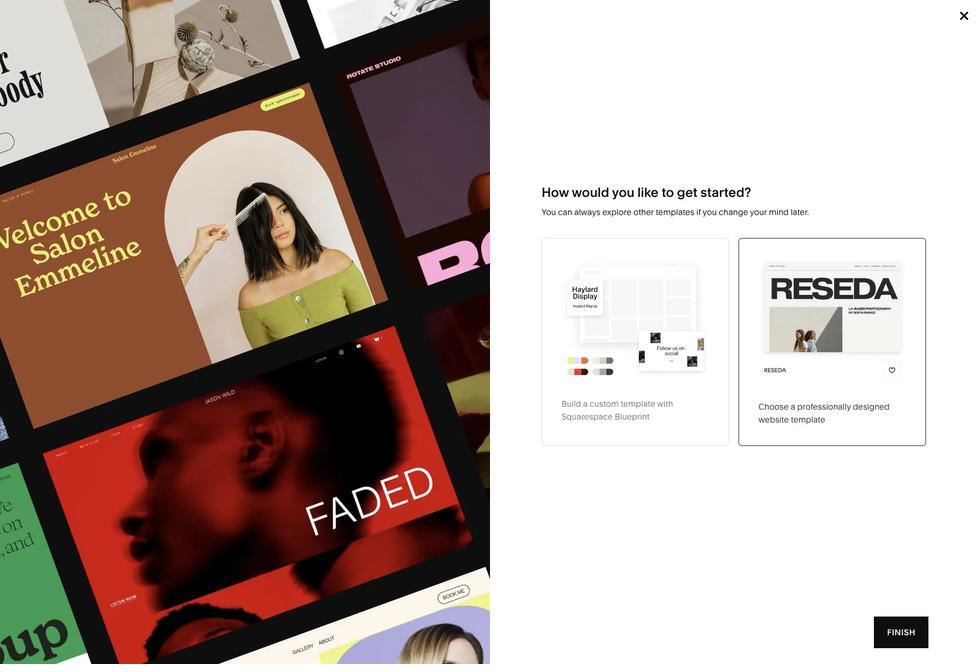 Task type: locate. For each thing, give the bounding box(es) containing it.
0 horizontal spatial designs
[[89, 373, 139, 389]]

1 vertical spatial template
[[621, 399, 655, 409]]

events link
[[418, 216, 456, 226]]

photography link
[[171, 216, 232, 226]]

personal & cv link
[[171, 251, 237, 261]]

any
[[123, 63, 173, 100]]

1 vertical spatial you
[[703, 207, 717, 217]]

squarespace
[[562, 412, 613, 422]]

fitness link
[[542, 198, 581, 209]]

28
[[213, 373, 228, 389]]

personal & cv
[[171, 251, 225, 261]]

professionally
[[797, 402, 851, 412]]

a inside choose a professionally designed website template
[[791, 402, 795, 412]]

& left non-
[[342, 216, 347, 226]]

& left cv
[[207, 251, 212, 261]]

& for animals
[[570, 180, 576, 191]]

designs for popular designs templates ( 28 )
[[89, 373, 139, 389]]

profits
[[369, 216, 393, 226]]

you
[[612, 185, 635, 200], [703, 207, 717, 217]]

community & non-profits
[[295, 216, 393, 226]]

&
[[570, 180, 576, 191], [184, 198, 190, 209], [445, 198, 450, 209], [342, 216, 347, 226], [198, 233, 203, 244], [207, 251, 212, 261], [463, 251, 469, 261]]

0 vertical spatial services
[[344, 180, 377, 191]]

properties
[[471, 251, 510, 261]]

0 horizontal spatial with
[[124, 93, 183, 129]]

build a custom template with squarespace blueprint
[[562, 399, 673, 422]]

0 vertical spatial popular
[[183, 163, 213, 173]]

personal
[[171, 251, 205, 261]]

1 vertical spatial services
[[57, 285, 90, 296]]

a for professionally
[[791, 402, 795, 412]]

& for podcasts
[[445, 198, 450, 209]]

0 horizontal spatial template
[[180, 63, 306, 100]]

a up the squarespace
[[583, 399, 588, 409]]

can
[[558, 207, 572, 217]]

scheduling
[[57, 233, 101, 243]]

lusaka element
[[353, 401, 627, 664]]

all templates
[[171, 180, 223, 191]]

with inside build a custom template with squarespace blueprint
[[657, 399, 673, 409]]

with for yours
[[124, 93, 183, 129]]

0 vertical spatial you
[[612, 185, 635, 200]]

to
[[662, 185, 674, 200]]

1 vertical spatial with
[[657, 399, 673, 409]]

0 horizontal spatial a
[[583, 399, 588, 409]]

events
[[418, 216, 444, 226]]

cv
[[214, 251, 225, 261]]

(28)
[[199, 333, 214, 345]]

template inside build a custom template with squarespace blueprint
[[621, 399, 655, 409]]

website
[[759, 414, 789, 425]]

started?
[[701, 185, 751, 200]]

1 horizontal spatial popular
[[129, 333, 161, 345]]

services
[[344, 180, 377, 191], [57, 285, 90, 296]]

yours
[[39, 93, 117, 129]]

community & non-profits link
[[295, 216, 404, 226]]

0 vertical spatial designs
[[215, 163, 246, 173]]

2 vertical spatial templates
[[142, 373, 206, 389]]

weddings
[[418, 233, 458, 244]]

would
[[572, 185, 609, 200]]

always
[[574, 207, 600, 217]]

0 vertical spatial templates
[[464, 18, 512, 29]]

nature
[[542, 180, 568, 191]]

later.
[[791, 207, 809, 217]]

& for design
[[184, 198, 190, 209]]

template inside make any template yours with ease.
[[180, 63, 306, 100]]

a for custom
[[583, 399, 588, 409]]

0 horizontal spatial popular
[[39, 373, 86, 389]]

2 horizontal spatial popular
[[183, 163, 213, 173]]

with
[[124, 93, 183, 129], [657, 399, 673, 409]]

with inside make any template yours with ease.
[[124, 93, 183, 129]]

degraw image
[[40, 401, 313, 664]]

blog
[[57, 215, 75, 226]]

services down courses
[[57, 285, 90, 296]]

& right media
[[445, 198, 450, 209]]

you right if
[[703, 207, 717, 217]]

pazari image
[[667, 401, 940, 664]]

templates
[[464, 18, 512, 29], [183, 180, 223, 191], [142, 373, 206, 389]]

& right art
[[184, 198, 190, 209]]

products
[[387, 18, 432, 29]]

fashion
[[295, 163, 325, 173]]

a inside build a custom template with squarespace blueprint
[[583, 399, 588, 409]]

2 horizontal spatial template
[[791, 414, 825, 425]]

1 horizontal spatial a
[[791, 402, 795, 412]]

1 horizontal spatial template
[[621, 399, 655, 409]]

services up business
[[344, 180, 377, 191]]

popular designs link
[[171, 163, 246, 173]]

0 vertical spatial template
[[180, 63, 306, 100]]

type
[[39, 143, 57, 151]]

you can always explore other templates if you change your mind later.
[[542, 207, 809, 217]]

lusaka image
[[353, 401, 627, 664]]

template store entry card image
[[759, 258, 906, 381]]

squarespace logo link
[[23, 14, 210, 33]]

real
[[418, 251, 435, 261]]

your
[[750, 207, 767, 217]]

2 vertical spatial popular
[[39, 373, 86, 389]]

custom
[[590, 399, 619, 409]]

2 vertical spatial designs
[[89, 373, 139, 389]]

& right nature
[[570, 180, 576, 191]]

get
[[677, 185, 698, 200]]

non-
[[349, 216, 369, 226]]

food link
[[295, 233, 327, 244]]

one
[[57, 250, 73, 261]]

templates
[[656, 207, 694, 217]]

popular designs
[[183, 163, 246, 173]]

1 horizontal spatial with
[[657, 399, 673, 409]]

ease.
[[190, 93, 264, 129]]

professional
[[295, 180, 342, 191]]

portfolio
[[57, 180, 89, 190]]

& right health
[[198, 233, 203, 244]]

0 vertical spatial with
[[124, 93, 183, 129]]

1 horizontal spatial designs
[[163, 333, 196, 345]]

2 vertical spatial template
[[791, 414, 825, 425]]

designs for popular designs
[[215, 163, 246, 173]]

1 vertical spatial popular
[[129, 333, 161, 345]]

popular
[[183, 163, 213, 173], [129, 333, 161, 345], [39, 373, 86, 389]]

popular for popular designs templates ( 28 )
[[39, 373, 86, 389]]

you up explore
[[612, 185, 635, 200]]

topic
[[171, 143, 193, 151]]

a right choose
[[791, 402, 795, 412]]

art & design
[[171, 198, 219, 209]]

1 vertical spatial designs
[[163, 333, 196, 345]]

2 horizontal spatial designs
[[215, 163, 246, 173]]

squarespace blueprint entry card image
[[562, 258, 709, 378]]

design
[[192, 198, 219, 209]]

professional services
[[295, 180, 377, 191]]

designed
[[853, 402, 890, 412]]

& for non-
[[342, 216, 347, 226]]

0 horizontal spatial you
[[612, 185, 635, 200]]



Task type: vqa. For each thing, say whether or not it's contained in the screenshot.
'I'm'
no



Task type: describe. For each thing, give the bounding box(es) containing it.
food
[[295, 233, 315, 244]]

explore
[[602, 207, 632, 217]]

choose
[[759, 402, 789, 412]]

fitness
[[542, 198, 570, 209]]

products button
[[387, 0, 441, 47]]

health & beauty link
[[171, 233, 244, 244]]

you
[[542, 207, 556, 217]]

1 horizontal spatial you
[[703, 207, 717, 217]]

photography
[[171, 216, 221, 226]]

community
[[295, 216, 340, 226]]

degraw element
[[40, 401, 313, 664]]

& for beauty
[[198, 233, 203, 244]]

health
[[171, 233, 196, 244]]

templates link
[[464, 0, 512, 47]]

template inside choose a professionally designed website template
[[791, 414, 825, 425]]

how
[[542, 185, 569, 200]]

art & design link
[[171, 198, 231, 209]]

real estate & properties link
[[418, 251, 522, 261]]

with for template
[[657, 399, 673, 409]]

business
[[318, 198, 352, 209]]

build
[[562, 399, 581, 409]]

& right estate
[[463, 251, 469, 261]]

choose a professionally designed website template button
[[739, 238, 926, 446]]

animals
[[577, 180, 608, 191]]

local
[[295, 198, 316, 209]]

templates promo image image
[[0, 0, 490, 664]]

mind
[[769, 207, 789, 217]]

travel link
[[418, 163, 453, 173]]

online
[[57, 162, 82, 173]]

finish button
[[874, 617, 929, 648]]

media
[[418, 198, 443, 209]]

podcasts
[[452, 198, 488, 209]]

media & podcasts link
[[418, 198, 499, 209]]

popular for popular designs
[[183, 163, 213, 173]]

nature & animals
[[542, 180, 608, 191]]

all
[[171, 180, 181, 191]]

real estate & properties
[[418, 251, 510, 261]]

media & podcasts
[[418, 198, 488, 209]]

popular designs (28) link
[[129, 333, 214, 345]]

1 vertical spatial templates
[[183, 180, 223, 191]]

restaurants link
[[418, 180, 476, 191]]

like
[[638, 185, 659, 200]]

beauty
[[205, 233, 232, 244]]

courses
[[57, 268, 89, 278]]

professional services link
[[295, 180, 389, 191]]

health & beauty
[[171, 233, 232, 244]]

make any template yours with ease.
[[39, 63, 313, 129]]

choose a professionally designed website template
[[759, 402, 890, 425]]

page
[[75, 250, 95, 261]]

)
[[228, 373, 232, 389]]

local business link
[[295, 198, 364, 209]]

other
[[634, 207, 654, 217]]

build a custom template with squarespace blueprint button
[[542, 238, 729, 446]]

fashion link
[[295, 163, 337, 173]]

memberships
[[57, 197, 110, 208]]

local business
[[295, 198, 352, 209]]

change
[[719, 207, 748, 217]]

entertainment
[[295, 251, 349, 261]]

store
[[84, 162, 105, 173]]

restaurants
[[418, 180, 464, 191]]

estate
[[437, 251, 461, 261]]

popular designs (28)
[[129, 333, 214, 345]]

all templates link
[[171, 180, 234, 191]]

online store
[[57, 162, 105, 173]]

1 horizontal spatial services
[[344, 180, 377, 191]]

pazari element
[[667, 401, 940, 664]]

& for cv
[[207, 251, 212, 261]]

blueprint
[[615, 412, 650, 422]]

designs for popular designs (28)
[[163, 333, 196, 345]]

how would you like to get started?
[[542, 185, 751, 200]]

popular for popular designs (28)
[[129, 333, 161, 345]]

weddings link
[[418, 233, 470, 244]]

0 horizontal spatial services
[[57, 285, 90, 296]]

make
[[39, 63, 116, 100]]

(
[[209, 373, 213, 389]]

art
[[171, 198, 182, 209]]

squarespace logo image
[[23, 14, 154, 33]]

popular designs templates ( 28 )
[[39, 373, 232, 389]]

one page
[[57, 250, 95, 261]]



